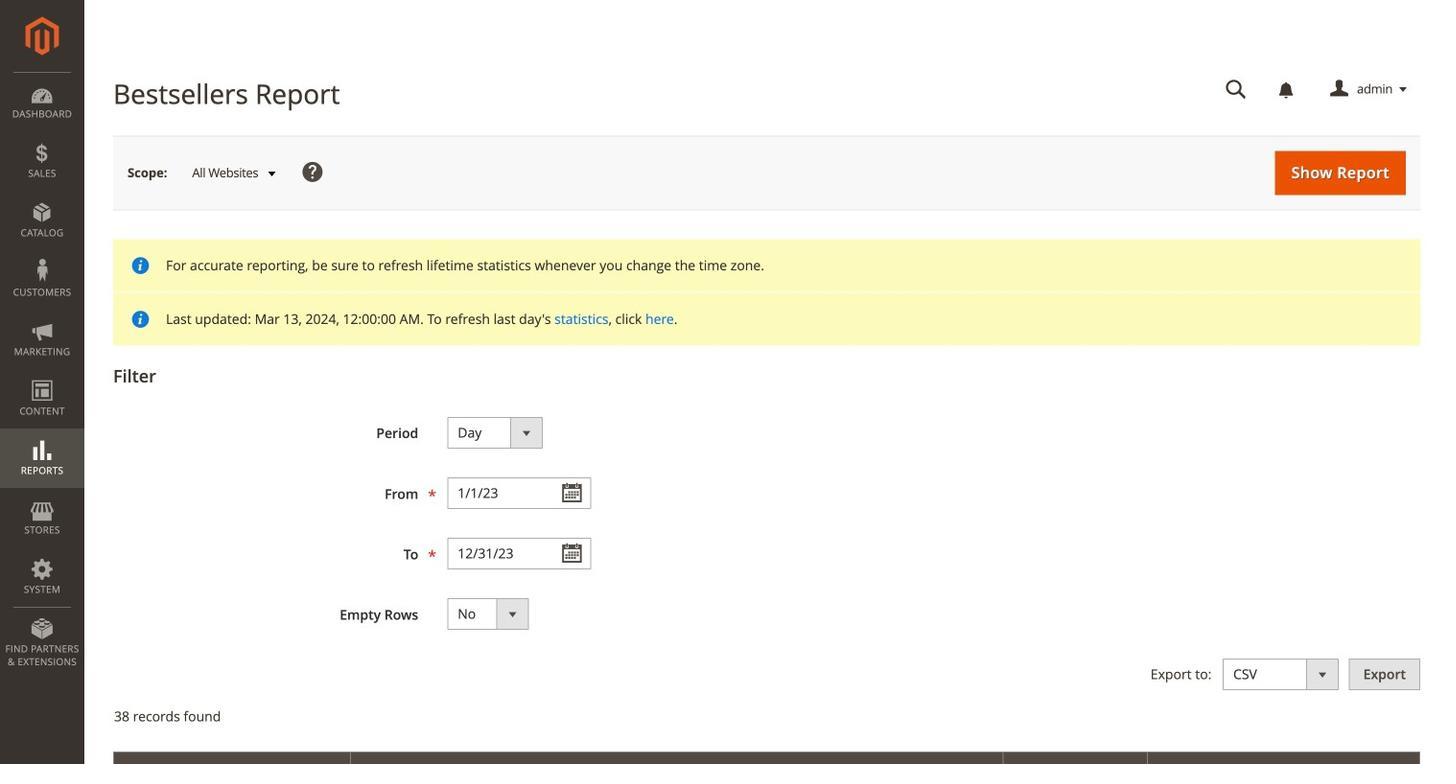 Task type: locate. For each thing, give the bounding box(es) containing it.
menu bar
[[0, 72, 84, 678]]

None text field
[[447, 478, 591, 509]]

None text field
[[1212, 73, 1260, 106], [447, 538, 591, 570], [1212, 73, 1260, 106], [447, 538, 591, 570]]

magento admin panel image
[[25, 16, 59, 56]]



